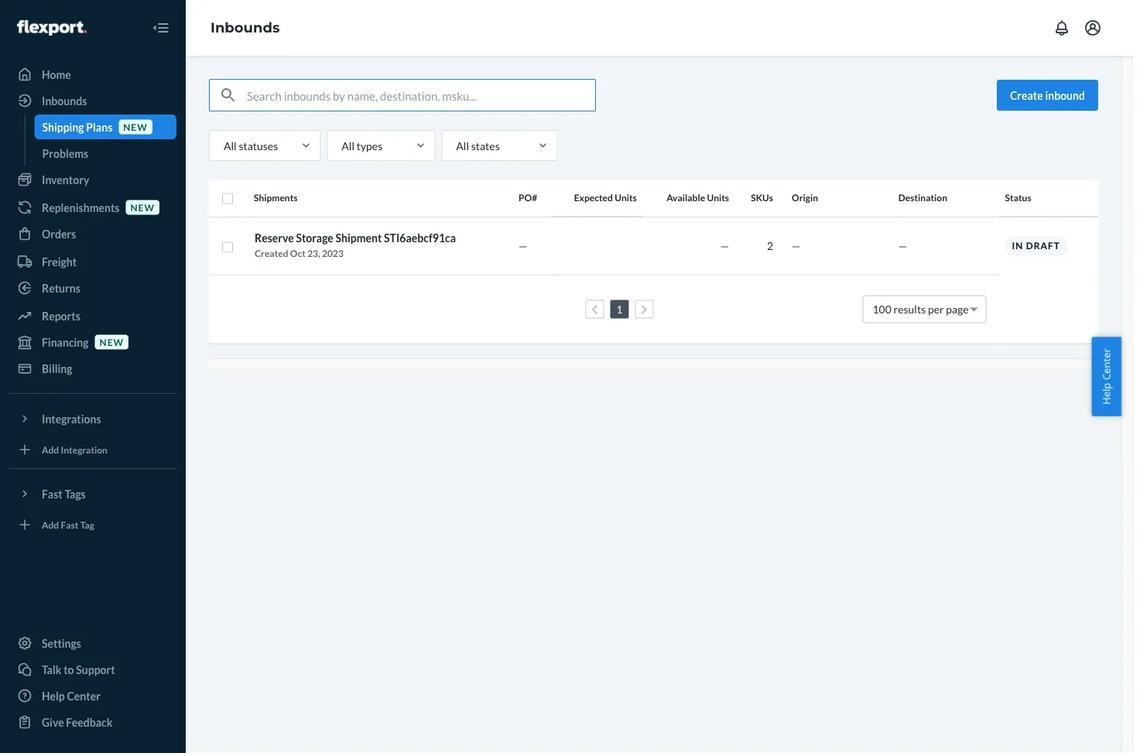 Task type: vqa. For each thing, say whether or not it's contained in the screenshot.
left e.g.
no



Task type: describe. For each thing, give the bounding box(es) containing it.
fast tags button
[[9, 482, 177, 506]]

talk to support
[[42, 663, 115, 676]]

financing
[[42, 336, 89, 349]]

to
[[64, 663, 74, 676]]

open notifications image
[[1053, 19, 1072, 37]]

per
[[928, 303, 944, 316]]

square image for po#
[[221, 193, 234, 205]]

give
[[42, 716, 64, 729]]

home
[[42, 68, 71, 81]]

billing
[[42, 362, 72, 375]]

expected units
[[574, 192, 637, 203]]

skus
[[751, 192, 774, 203]]

1 vertical spatial fast
[[61, 519, 79, 530]]

units for available units
[[707, 192, 729, 203]]

help inside button
[[1100, 383, 1114, 405]]

add integration link
[[9, 437, 177, 462]]

all for all statuses
[[224, 139, 237, 152]]

shipments
[[254, 192, 298, 203]]

in
[[1012, 240, 1024, 251]]

integrations
[[42, 412, 101, 425]]

1
[[616, 303, 623, 316]]

plans
[[86, 120, 112, 134]]

inbound
[[1046, 89, 1086, 102]]

new for financing
[[100, 336, 124, 348]]

new for replenishments
[[130, 202, 155, 213]]

shipping plans
[[42, 120, 112, 134]]

available
[[667, 192, 705, 203]]

returns
[[42, 281, 80, 295]]

tag
[[80, 519, 94, 530]]

1 vertical spatial center
[[67, 689, 101, 703]]

1 link
[[613, 303, 626, 316]]

statuses
[[239, 139, 278, 152]]

flexport logo image
[[17, 20, 87, 36]]

created
[[255, 248, 288, 259]]

integration
[[61, 444, 108, 455]]

settings
[[42, 637, 81, 650]]

sti6aebcf91ca
[[384, 232, 456, 245]]

shipment
[[336, 232, 382, 245]]

create inbound
[[1010, 89, 1086, 102]]

results
[[894, 303, 926, 316]]

reserve storage shipment sti6aebcf91ca created oct 23, 2023
[[255, 232, 456, 259]]

help center link
[[9, 684, 177, 708]]

destination
[[899, 192, 948, 203]]

replenishments
[[42, 201, 120, 214]]

all statuses
[[224, 139, 278, 152]]

chevron left image
[[591, 304, 598, 315]]

0 vertical spatial inbounds
[[211, 19, 280, 36]]

orders link
[[9, 221, 177, 246]]

home link
[[9, 62, 177, 87]]

3 — from the left
[[792, 239, 801, 252]]

origin
[[792, 192, 818, 203]]

create
[[1010, 89, 1043, 102]]

expected
[[574, 192, 613, 203]]

all states
[[456, 139, 500, 152]]

talk to support button
[[9, 657, 177, 682]]

feedback
[[66, 716, 113, 729]]

oct
[[290, 248, 306, 259]]

po#
[[519, 192, 537, 203]]

1 — from the left
[[519, 239, 528, 252]]

units for expected units
[[615, 192, 637, 203]]

draft
[[1026, 240, 1061, 251]]

states
[[471, 139, 500, 152]]

inventory
[[42, 173, 89, 186]]

freight link
[[9, 249, 177, 274]]



Task type: locate. For each thing, give the bounding box(es) containing it.
100 results per page option
[[873, 303, 969, 316]]

fast left the tag
[[61, 519, 79, 530]]

tags
[[65, 487, 86, 501]]

2 square image from the top
[[221, 241, 234, 254]]

units right expected
[[615, 192, 637, 203]]

1 horizontal spatial units
[[707, 192, 729, 203]]

2 horizontal spatial all
[[456, 139, 469, 152]]

— left 2
[[721, 239, 729, 252]]

create inbound button
[[997, 80, 1099, 111]]

help
[[1100, 383, 1114, 405], [42, 689, 65, 703]]

0 horizontal spatial inbounds link
[[9, 88, 177, 113]]

0 vertical spatial square image
[[221, 193, 234, 205]]

100
[[873, 303, 892, 316]]

inbounds
[[211, 19, 280, 36], [42, 94, 87, 107]]

0 vertical spatial new
[[123, 121, 148, 132]]

all types
[[342, 139, 383, 152]]

center
[[1100, 349, 1114, 380], [67, 689, 101, 703]]

reserve
[[255, 232, 294, 245]]

0 horizontal spatial inbounds
[[42, 94, 87, 107]]

1 vertical spatial new
[[130, 202, 155, 213]]

help center button
[[1092, 337, 1122, 416]]

give feedback button
[[9, 710, 177, 735]]

2
[[767, 239, 774, 252]]

1 vertical spatial inbounds link
[[9, 88, 177, 113]]

0 horizontal spatial help
[[42, 689, 65, 703]]

problems
[[42, 147, 88, 160]]

1 horizontal spatial center
[[1100, 349, 1114, 380]]

all left types
[[342, 139, 355, 152]]

add for add integration
[[42, 444, 59, 455]]

— down po#
[[519, 239, 528, 252]]

add down fast tags
[[42, 519, 59, 530]]

fast inside dropdown button
[[42, 487, 63, 501]]

inbounds link
[[211, 19, 280, 36], [9, 88, 177, 113]]

status
[[1005, 192, 1032, 203]]

settings link
[[9, 631, 177, 656]]

1 vertical spatial help
[[42, 689, 65, 703]]

all left 'statuses'
[[224, 139, 237, 152]]

problems link
[[34, 141, 177, 166]]

1 vertical spatial inbounds
[[42, 94, 87, 107]]

new right plans
[[123, 121, 148, 132]]

0 vertical spatial help center
[[1100, 349, 1114, 405]]

units right available
[[707, 192, 729, 203]]

fast
[[42, 487, 63, 501], [61, 519, 79, 530]]

add integration
[[42, 444, 108, 455]]

add fast tag
[[42, 519, 94, 530]]

all
[[224, 139, 237, 152], [342, 139, 355, 152], [456, 139, 469, 152]]

0 horizontal spatial all
[[224, 139, 237, 152]]

1 horizontal spatial all
[[342, 139, 355, 152]]

add
[[42, 444, 59, 455], [42, 519, 59, 530]]

2 — from the left
[[721, 239, 729, 252]]

— right 2
[[792, 239, 801, 252]]

returns link
[[9, 276, 177, 300]]

1 vertical spatial square image
[[221, 241, 234, 254]]

2 units from the left
[[707, 192, 729, 203]]

0 horizontal spatial center
[[67, 689, 101, 703]]

2 vertical spatial new
[[100, 336, 124, 348]]

shipping
[[42, 120, 84, 134]]

0 horizontal spatial help center
[[42, 689, 101, 703]]

chevron right image
[[641, 304, 648, 315]]

in draft
[[1012, 240, 1061, 251]]

available units
[[667, 192, 729, 203]]

0 vertical spatial inbounds link
[[211, 19, 280, 36]]

new
[[123, 121, 148, 132], [130, 202, 155, 213], [100, 336, 124, 348]]

0 vertical spatial fast
[[42, 487, 63, 501]]

square image
[[221, 193, 234, 205], [221, 241, 234, 254]]

2 add from the top
[[42, 519, 59, 530]]

center inside button
[[1100, 349, 1114, 380]]

square image left created
[[221, 241, 234, 254]]

1 vertical spatial help center
[[42, 689, 101, 703]]

integrations button
[[9, 406, 177, 431]]

support
[[76, 663, 115, 676]]

new for shipping plans
[[123, 121, 148, 132]]

4 — from the left
[[899, 239, 908, 252]]

units
[[615, 192, 637, 203], [707, 192, 729, 203]]

add fast tag link
[[9, 513, 177, 537]]

square image left shipments on the top
[[221, 193, 234, 205]]

reports link
[[9, 304, 177, 328]]

1 horizontal spatial inbounds link
[[211, 19, 280, 36]]

23,
[[307, 248, 320, 259]]

all for all states
[[456, 139, 469, 152]]

100 results per page
[[873, 303, 969, 316]]

0 horizontal spatial units
[[615, 192, 637, 203]]

new up orders link
[[130, 202, 155, 213]]

freight
[[42, 255, 77, 268]]

orders
[[42, 227, 76, 240]]

2 all from the left
[[342, 139, 355, 152]]

help center
[[1100, 349, 1114, 405], [42, 689, 101, 703]]

close navigation image
[[152, 19, 170, 37]]

0 vertical spatial help
[[1100, 383, 1114, 405]]

new down reports 'link'
[[100, 336, 124, 348]]

1 add from the top
[[42, 444, 59, 455]]

3 all from the left
[[456, 139, 469, 152]]

0 vertical spatial add
[[42, 444, 59, 455]]

1 all from the left
[[224, 139, 237, 152]]

1 horizontal spatial inbounds
[[211, 19, 280, 36]]

1 horizontal spatial help
[[1100, 383, 1114, 405]]

all left the states
[[456, 139, 469, 152]]

1 vertical spatial add
[[42, 519, 59, 530]]

give feedback
[[42, 716, 113, 729]]

1 horizontal spatial help center
[[1100, 349, 1114, 405]]

0 vertical spatial center
[[1100, 349, 1114, 380]]

Search inbounds by name, destination, msku... text field
[[247, 80, 595, 111]]

types
[[357, 139, 383, 152]]

— down destination
[[899, 239, 908, 252]]

fast left tags on the left
[[42, 487, 63, 501]]

1 square image from the top
[[221, 193, 234, 205]]

fast tags
[[42, 487, 86, 501]]

open account menu image
[[1084, 19, 1103, 37]]

reports
[[42, 309, 80, 322]]

talk
[[42, 663, 62, 676]]

2023
[[322, 248, 344, 259]]

1 units from the left
[[615, 192, 637, 203]]

—
[[519, 239, 528, 252], [721, 239, 729, 252], [792, 239, 801, 252], [899, 239, 908, 252]]

inventory link
[[9, 167, 177, 192]]

billing link
[[9, 356, 177, 381]]

storage
[[296, 232, 334, 245]]

add for add fast tag
[[42, 519, 59, 530]]

add left integration
[[42, 444, 59, 455]]

square image for —
[[221, 241, 234, 254]]

help center inside button
[[1100, 349, 1114, 405]]

all for all types
[[342, 139, 355, 152]]

page
[[946, 303, 969, 316]]



